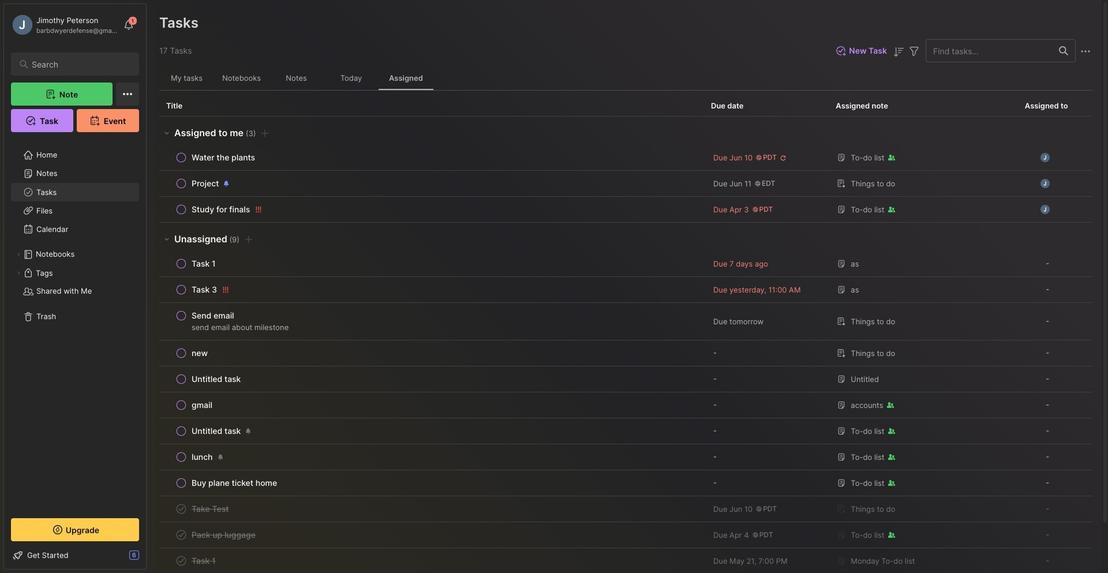 Task type: describe. For each thing, give the bounding box(es) containing it.
More actions and view options field
[[1076, 43, 1093, 58]]

Help and Learning task checklist field
[[4, 546, 146, 565]]

send email 7 cell
[[192, 310, 234, 322]]

collapse assignedtome image
[[162, 128, 171, 137]]

expand notebooks image
[[15, 251, 22, 258]]

buy plane ticket home 13 cell
[[192, 477, 277, 489]]

Sort tasks by… field
[[892, 44, 906, 59]]

gmail 10 cell
[[192, 399, 212, 411]]

create a task image
[[242, 232, 256, 246]]

new 8 cell
[[192, 348, 208, 359]]

take test 14 cell
[[192, 503, 229, 515]]

study for finals 3 cell
[[192, 204, 250, 215]]

expand tags image
[[15, 270, 22, 277]]

none search field inside the 'main' element
[[32, 57, 129, 71]]

more actions and view options image
[[1079, 44, 1093, 58]]

water the plants 1 cell
[[192, 152, 255, 163]]



Task type: vqa. For each thing, say whether or not it's contained in the screenshot.
Help And Learning Task Checklist field
yes



Task type: locate. For each thing, give the bounding box(es) containing it.
None search field
[[32, 57, 129, 71]]

collapse unassigned image
[[162, 234, 171, 244]]

main element
[[0, 0, 150, 573]]

Filter tasks field
[[907, 43, 921, 58]]

Find tasks… text field
[[927, 41, 1052, 60]]

Account field
[[11, 13, 118, 36]]

tree
[[4, 139, 146, 508]]

task 1 5 cell
[[192, 258, 216, 270]]

task 3 6 cell
[[192, 284, 217, 296]]

row group
[[159, 117, 1093, 573]]

Search text field
[[32, 59, 129, 70]]

click to collapse image
[[146, 552, 154, 566]]

untitled task 9 cell
[[192, 373, 241, 385]]

project 2 cell
[[192, 178, 219, 189]]

row
[[159, 145, 1093, 171], [166, 150, 697, 166], [159, 171, 1093, 197], [166, 175, 697, 192], [159, 197, 1093, 223], [166, 201, 697, 218], [159, 251, 1093, 277], [166, 256, 697, 272], [159, 277, 1093, 303], [166, 282, 697, 298], [159, 303, 1093, 341], [166, 308, 697, 335], [159, 341, 1093, 367], [166, 345, 697, 361], [159, 367, 1093, 393], [166, 371, 697, 387], [159, 393, 1093, 419], [166, 397, 697, 413], [159, 419, 1093, 444], [166, 423, 697, 439], [159, 444, 1093, 470], [166, 449, 697, 465], [159, 470, 1093, 496], [166, 475, 697, 491], [159, 496, 1093, 522], [166, 501, 697, 517], [159, 522, 1093, 548], [166, 527, 697, 543], [159, 548, 1093, 573], [166, 553, 697, 569]]

filter tasks image
[[907, 44, 921, 58]]

tree inside the 'main' element
[[4, 139, 146, 508]]

task 1 16 cell
[[192, 555, 216, 567]]

create a task image
[[258, 126, 272, 140]]

pack up luggage 15 cell
[[192, 529, 256, 541]]

untitled task 11 cell
[[192, 425, 241, 437]]

lunch 12 cell
[[192, 451, 213, 463]]



